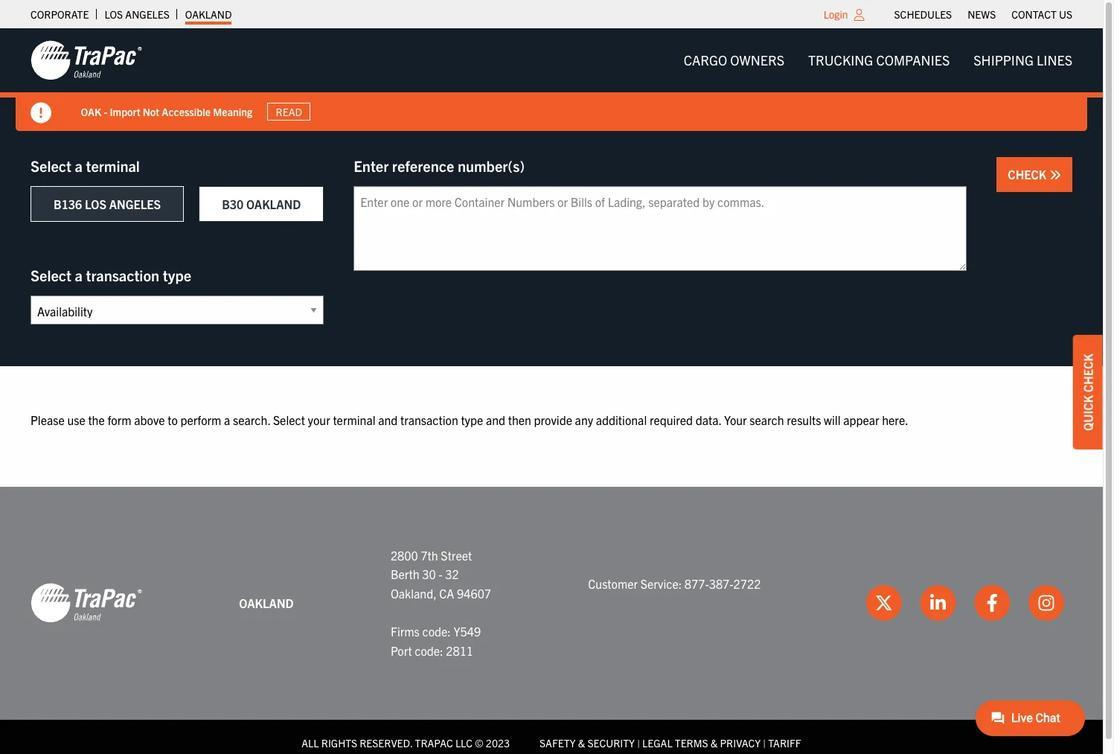 Task type: describe. For each thing, give the bounding box(es) containing it.
trucking
[[809, 51, 874, 69]]

will
[[824, 413, 841, 427]]

safety & security | legal terms & privacy | tariff
[[540, 737, 802, 750]]

footer containing 2800 7th street
[[0, 487, 1104, 754]]

quick check link
[[1074, 335, 1104, 449]]

use
[[67, 413, 85, 427]]

oakland image inside footer
[[31, 583, 142, 624]]

to
[[168, 413, 178, 427]]

Enter reference number(s) text field
[[354, 186, 968, 271]]

2811
[[446, 643, 474, 658]]

check button
[[997, 157, 1073, 192]]

customer
[[588, 576, 638, 591]]

oakland,
[[391, 586, 437, 601]]

trucking companies link
[[797, 45, 962, 75]]

meaning
[[213, 105, 253, 118]]

0 vertical spatial oakland
[[185, 7, 232, 21]]

schedules
[[895, 7, 952, 21]]

los angeles link
[[105, 4, 170, 25]]

select a terminal
[[31, 156, 140, 175]]

a for transaction
[[75, 266, 83, 284]]

read
[[276, 105, 303, 118]]

all
[[302, 737, 319, 750]]

read link
[[268, 103, 311, 121]]

terms
[[675, 737, 709, 750]]

corporate
[[31, 7, 89, 21]]

check inside button
[[1008, 167, 1050, 182]]

trapac
[[415, 737, 453, 750]]

2722
[[734, 576, 761, 591]]

then
[[508, 413, 532, 427]]

legal
[[643, 737, 673, 750]]

additional
[[596, 413, 647, 427]]

1 horizontal spatial transaction
[[401, 413, 458, 427]]

please
[[31, 413, 65, 427]]

rights
[[322, 737, 357, 750]]

number(s)
[[458, 156, 525, 175]]

the
[[88, 413, 105, 427]]

b136
[[54, 197, 82, 211]]

0 horizontal spatial -
[[104, 105, 108, 118]]

safety
[[540, 737, 576, 750]]

oak - import not accessible meaning
[[81, 105, 253, 118]]

1 vertical spatial oakland
[[246, 197, 301, 211]]

32
[[446, 567, 459, 582]]

cargo owners link
[[672, 45, 797, 75]]

b136 los angeles
[[54, 197, 161, 211]]

1 horizontal spatial check
[[1081, 353, 1096, 392]]

tariff link
[[769, 737, 802, 750]]

light image
[[854, 9, 865, 21]]

quick check
[[1081, 353, 1096, 431]]

0 vertical spatial transaction
[[86, 266, 159, 284]]

1 oakland image from the top
[[31, 39, 142, 81]]

all rights reserved. trapac llc © 2023
[[302, 737, 510, 750]]

1 and from the left
[[378, 413, 398, 427]]

corporate link
[[31, 4, 89, 25]]

2 and from the left
[[486, 413, 506, 427]]

2 | from the left
[[763, 737, 766, 750]]

contact us
[[1012, 7, 1073, 21]]

oakland link
[[185, 4, 232, 25]]

your
[[308, 413, 330, 427]]

shipping
[[974, 51, 1034, 69]]

1 horizontal spatial terminal
[[333, 413, 376, 427]]

94607
[[457, 586, 491, 601]]

tariff
[[769, 737, 802, 750]]

enter reference number(s)
[[354, 156, 525, 175]]

reserved.
[[360, 737, 413, 750]]

shipping lines
[[974, 51, 1073, 69]]

cargo owners
[[684, 51, 785, 69]]

banner containing cargo owners
[[0, 28, 1115, 131]]

y549
[[454, 624, 481, 639]]

lines
[[1037, 51, 1073, 69]]

0 vertical spatial terminal
[[86, 156, 140, 175]]

owners
[[731, 51, 785, 69]]

safety & security link
[[540, 737, 635, 750]]

privacy
[[720, 737, 761, 750]]

387-
[[709, 576, 734, 591]]

oakland inside footer
[[239, 595, 294, 610]]

street
[[441, 548, 472, 563]]



Task type: vqa. For each thing, say whether or not it's contained in the screenshot.
the B136
yes



Task type: locate. For each thing, give the bounding box(es) containing it.
1 vertical spatial -
[[439, 567, 443, 582]]

los angeles
[[105, 7, 170, 21]]

angeles
[[125, 7, 170, 21], [109, 197, 161, 211]]

1 vertical spatial los
[[85, 197, 106, 211]]

2 & from the left
[[711, 737, 718, 750]]

30
[[422, 567, 436, 582]]

1 & from the left
[[578, 737, 585, 750]]

accessible
[[162, 105, 211, 118]]

0 vertical spatial code:
[[423, 624, 451, 639]]

and left then
[[486, 413, 506, 427]]

quick
[[1081, 395, 1096, 431]]

2 vertical spatial oakland
[[239, 595, 294, 610]]

©
[[475, 737, 484, 750]]

7th
[[421, 548, 438, 563]]

menu bar containing schedules
[[887, 4, 1081, 25]]

trucking companies
[[809, 51, 950, 69]]

a down b136
[[75, 266, 83, 284]]

companies
[[877, 51, 950, 69]]

llc
[[456, 737, 473, 750]]

- right the 30 on the left of page
[[439, 567, 443, 582]]

firms code:  y549 port code:  2811
[[391, 624, 481, 658]]

0 vertical spatial angeles
[[125, 7, 170, 21]]

code: up 2811
[[423, 624, 451, 639]]

data.
[[696, 413, 722, 427]]

1 horizontal spatial |
[[763, 737, 766, 750]]

0 horizontal spatial transaction
[[86, 266, 159, 284]]

terminal up b136 los angeles
[[86, 156, 140, 175]]

select for select a terminal
[[31, 156, 71, 175]]

select for select a transaction type
[[31, 266, 71, 284]]

|
[[637, 737, 640, 750], [763, 737, 766, 750]]

0 vertical spatial oakland image
[[31, 39, 142, 81]]

0 horizontal spatial type
[[163, 266, 191, 284]]

cargo
[[684, 51, 728, 69]]

a
[[75, 156, 83, 175], [75, 266, 83, 284], [224, 413, 230, 427]]

2 vertical spatial a
[[224, 413, 230, 427]]

0 vertical spatial los
[[105, 7, 123, 21]]

terminal right your
[[333, 413, 376, 427]]

0 vertical spatial type
[[163, 266, 191, 284]]

0 vertical spatial check
[[1008, 167, 1050, 182]]

angeles down select a terminal
[[109, 197, 161, 211]]

import
[[110, 105, 141, 118]]

check
[[1008, 167, 1050, 182], [1081, 353, 1096, 392]]

transaction
[[86, 266, 159, 284], [401, 413, 458, 427]]

and right your
[[378, 413, 398, 427]]

contact us link
[[1012, 4, 1073, 25]]

1 horizontal spatial type
[[461, 413, 483, 427]]

1 vertical spatial check
[[1081, 353, 1096, 392]]

0 horizontal spatial |
[[637, 737, 640, 750]]

0 vertical spatial a
[[75, 156, 83, 175]]

los
[[105, 7, 123, 21], [85, 197, 106, 211]]

select
[[31, 156, 71, 175], [31, 266, 71, 284], [273, 413, 305, 427]]

0 horizontal spatial terminal
[[86, 156, 140, 175]]

solid image
[[1050, 169, 1062, 181]]

los right b136
[[85, 197, 106, 211]]

berth
[[391, 567, 420, 582]]

shipping lines link
[[962, 45, 1085, 75]]

please use the form above to perform a search. select your terminal and transaction type and then provide any additional required data. your search results will appear here.
[[31, 413, 909, 427]]

select down b136
[[31, 266, 71, 284]]

1 vertical spatial code:
[[415, 643, 444, 658]]

1 horizontal spatial -
[[439, 567, 443, 582]]

2023
[[486, 737, 510, 750]]

service:
[[641, 576, 682, 591]]

1 horizontal spatial &
[[711, 737, 718, 750]]

footer
[[0, 487, 1104, 754]]

select a transaction type
[[31, 266, 191, 284]]

0 vertical spatial -
[[104, 105, 108, 118]]

select left your
[[273, 413, 305, 427]]

and
[[378, 413, 398, 427], [486, 413, 506, 427]]

solid image
[[31, 103, 51, 124]]

above
[[134, 413, 165, 427]]

port
[[391, 643, 412, 658]]

us
[[1060, 7, 1073, 21]]

code: right port
[[415, 643, 444, 658]]

los right corporate link
[[105, 7, 123, 21]]

form
[[108, 413, 131, 427]]

login link
[[824, 7, 849, 21]]

news
[[968, 7, 996, 21]]

oakland image
[[31, 39, 142, 81], [31, 583, 142, 624]]

perform
[[181, 413, 221, 427]]

login
[[824, 7, 849, 21]]

2800 7th street berth 30 - 32 oakland, ca 94607
[[391, 548, 491, 601]]

1 vertical spatial oakland image
[[31, 583, 142, 624]]

2 oakland image from the top
[[31, 583, 142, 624]]

schedules link
[[895, 4, 952, 25]]

your
[[725, 413, 747, 427]]

- inside 2800 7th street berth 30 - 32 oakland, ca 94607
[[439, 567, 443, 582]]

1 | from the left
[[637, 737, 640, 750]]

0 horizontal spatial &
[[578, 737, 585, 750]]

news link
[[968, 4, 996, 25]]

0 vertical spatial select
[[31, 156, 71, 175]]

type
[[163, 266, 191, 284], [461, 413, 483, 427]]

& right the safety
[[578, 737, 585, 750]]

terminal
[[86, 156, 140, 175], [333, 413, 376, 427]]

1 vertical spatial terminal
[[333, 413, 376, 427]]

security
[[588, 737, 635, 750]]

| left tariff link
[[763, 737, 766, 750]]

a left search.
[[224, 413, 230, 427]]

menu bar containing cargo owners
[[672, 45, 1085, 75]]

1 vertical spatial transaction
[[401, 413, 458, 427]]

code:
[[423, 624, 451, 639], [415, 643, 444, 658]]

1 vertical spatial a
[[75, 266, 83, 284]]

oak
[[81, 105, 102, 118]]

legal terms & privacy link
[[643, 737, 761, 750]]

select up b136
[[31, 156, 71, 175]]

b30 oakland
[[222, 197, 301, 211]]

2 vertical spatial select
[[273, 413, 305, 427]]

1 vertical spatial angeles
[[109, 197, 161, 211]]

& right terms
[[711, 737, 718, 750]]

not
[[143, 105, 160, 118]]

appear
[[844, 413, 880, 427]]

| left legal
[[637, 737, 640, 750]]

provide
[[534, 413, 573, 427]]

1 horizontal spatial and
[[486, 413, 506, 427]]

0 horizontal spatial check
[[1008, 167, 1050, 182]]

required
[[650, 413, 693, 427]]

contact
[[1012, 7, 1057, 21]]

results
[[787, 413, 822, 427]]

0 horizontal spatial and
[[378, 413, 398, 427]]

- right oak
[[104, 105, 108, 118]]

menu bar up "shipping" at right
[[887, 4, 1081, 25]]

oakland
[[185, 7, 232, 21], [246, 197, 301, 211], [239, 595, 294, 610]]

reference
[[392, 156, 454, 175]]

1 vertical spatial type
[[461, 413, 483, 427]]

ca
[[440, 586, 455, 601]]

b30
[[222, 197, 244, 211]]

1 vertical spatial menu bar
[[672, 45, 1085, 75]]

search.
[[233, 413, 270, 427]]

enter
[[354, 156, 389, 175]]

menu bar down light image
[[672, 45, 1085, 75]]

0 vertical spatial menu bar
[[887, 4, 1081, 25]]

angeles left oakland link at left top
[[125, 7, 170, 21]]

a up b136
[[75, 156, 83, 175]]

here.
[[883, 413, 909, 427]]

a for terminal
[[75, 156, 83, 175]]

firms
[[391, 624, 420, 639]]

banner
[[0, 28, 1115, 131]]

menu bar
[[887, 4, 1081, 25], [672, 45, 1085, 75]]

877-
[[685, 576, 709, 591]]

2800
[[391, 548, 418, 563]]

1 vertical spatial select
[[31, 266, 71, 284]]



